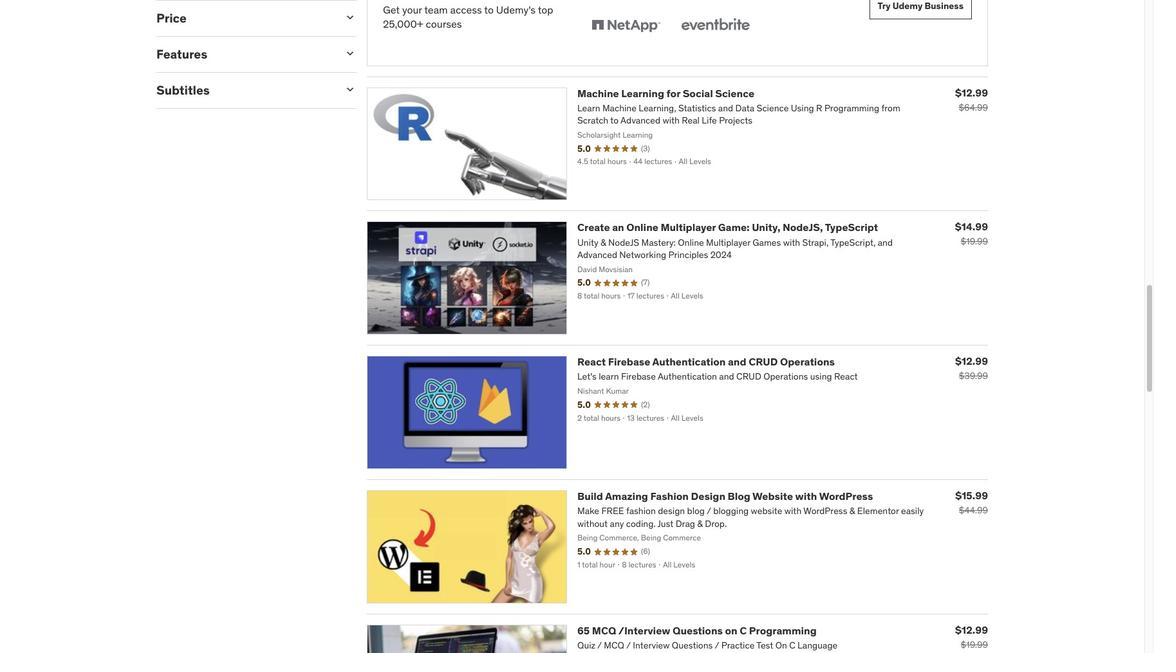 Task type: vqa. For each thing, say whether or not it's contained in the screenshot.


Task type: locate. For each thing, give the bounding box(es) containing it.
2 vertical spatial $12.99
[[955, 624, 988, 637]]

3 $12.99 from the top
[[955, 624, 988, 637]]

1 vertical spatial $12.99
[[955, 355, 988, 368]]

0 vertical spatial $12.99
[[955, 86, 988, 99]]

small image for price
[[344, 11, 357, 24]]

team
[[424, 3, 448, 16]]

try udemy business
[[878, 0, 964, 12]]

$14.99
[[955, 220, 988, 233]]

unity,
[[752, 221, 781, 234]]

2 small image from the top
[[344, 83, 357, 96]]

$12.99 for react firebase authentication and crud operations
[[955, 355, 988, 368]]

$12.99
[[955, 86, 988, 99], [955, 355, 988, 368], [955, 624, 988, 637]]

top
[[538, 3, 553, 16]]

1 vertical spatial $19.99
[[961, 639, 988, 651]]

small image for subtitles
[[344, 83, 357, 96]]

price
[[156, 10, 187, 26]]

create an online multiplayer game: unity, nodejs, typescript
[[577, 221, 878, 234]]

website
[[753, 490, 793, 503]]

create
[[577, 221, 610, 234]]

business
[[925, 0, 964, 12]]

typescript
[[825, 221, 878, 234]]

2 $12.99 from the top
[[955, 355, 988, 368]]

try udemy business link
[[869, 0, 972, 19]]

react firebase authentication and crud operations
[[577, 355, 835, 368]]

fashion
[[650, 490, 689, 503]]

$14.99 $19.99
[[955, 220, 988, 247]]

get your team access to udemy's top 25,000+ courses
[[383, 3, 553, 30]]

features
[[156, 46, 207, 62]]

access
[[450, 3, 482, 16]]

build amazing fashion design blog website with wordpress
[[577, 490, 873, 503]]

machine
[[577, 87, 619, 99]]

mcq
[[592, 624, 616, 637]]

an
[[612, 221, 624, 234]]

authentication
[[652, 355, 726, 368]]

small image up small icon
[[344, 11, 357, 24]]

for
[[667, 87, 681, 99]]

$19.99 inside $12.99 $19.99
[[961, 639, 988, 651]]

subtitles
[[156, 82, 210, 98]]

crud
[[749, 355, 778, 368]]

0 vertical spatial small image
[[344, 11, 357, 24]]

machine learning for social science
[[577, 87, 755, 99]]

udemy
[[893, 0, 923, 12]]

1 small image from the top
[[344, 11, 357, 24]]

build amazing fashion design blog website with wordpress link
[[577, 490, 873, 503]]

small image
[[344, 11, 357, 24], [344, 83, 357, 96]]

create an online multiplayer game: unity, nodejs, typescript link
[[577, 221, 878, 234]]

courses
[[426, 18, 462, 30]]

2 $19.99 from the top
[[961, 639, 988, 651]]

$19.99 inside $14.99 $19.99
[[961, 236, 988, 247]]

small image down small icon
[[344, 83, 357, 96]]

0 vertical spatial $19.99
[[961, 236, 988, 247]]

1 $19.99 from the top
[[961, 236, 988, 247]]

1 vertical spatial small image
[[344, 83, 357, 96]]

to
[[484, 3, 494, 16]]

$12.99 $39.99
[[955, 355, 988, 382]]

1 $12.99 from the top
[[955, 86, 988, 99]]

$19.99
[[961, 236, 988, 247], [961, 639, 988, 651]]

nodejs,
[[783, 221, 823, 234]]

small image
[[344, 47, 357, 60]]



Task type: describe. For each thing, give the bounding box(es) containing it.
$15.99 $44.99
[[956, 489, 988, 516]]

price button
[[156, 10, 333, 26]]

blog
[[728, 490, 751, 503]]

design
[[691, 490, 726, 503]]

25,000+
[[383, 18, 423, 30]]

questions
[[673, 624, 723, 637]]

subtitles button
[[156, 82, 333, 98]]

programming
[[749, 624, 817, 637]]

$15.99
[[956, 489, 988, 502]]

$64.99
[[959, 101, 988, 113]]

eventbrite image
[[678, 11, 752, 40]]

features button
[[156, 46, 333, 62]]

$12.99 $64.99
[[955, 86, 988, 113]]

$44.99
[[959, 505, 988, 516]]

social
[[683, 87, 713, 99]]

your
[[402, 3, 422, 16]]

$12.99 for machine learning for social science
[[955, 86, 988, 99]]

react firebase authentication and crud operations link
[[577, 355, 835, 368]]

try
[[878, 0, 891, 12]]

operations
[[780, 355, 835, 368]]

firebase
[[608, 355, 650, 368]]

$12.99 $19.99
[[955, 624, 988, 651]]

65 mcq /interview questions on c programming
[[577, 624, 817, 637]]

wordpress
[[819, 490, 873, 503]]

udemy's
[[496, 3, 536, 16]]

amazing
[[605, 490, 648, 503]]

with
[[795, 490, 817, 503]]

build
[[577, 490, 603, 503]]

$19.99 for $12.99
[[961, 639, 988, 651]]

65 mcq /interview questions on c programming link
[[577, 624, 817, 637]]

$19.99 for $14.99
[[961, 236, 988, 247]]

/interview
[[619, 624, 670, 637]]

on
[[725, 624, 738, 637]]

netapp image
[[589, 11, 663, 40]]

react
[[577, 355, 606, 368]]

multiplayer
[[661, 221, 716, 234]]

get
[[383, 3, 400, 16]]

game:
[[718, 221, 750, 234]]

and
[[728, 355, 746, 368]]

c
[[740, 624, 747, 637]]

machine learning for social science link
[[577, 87, 755, 99]]

online
[[627, 221, 659, 234]]

$12.99 for 65 mcq /interview questions on c programming
[[955, 624, 988, 637]]

65
[[577, 624, 590, 637]]

science
[[715, 87, 755, 99]]

$39.99
[[959, 370, 988, 382]]

learning
[[621, 87, 664, 99]]



